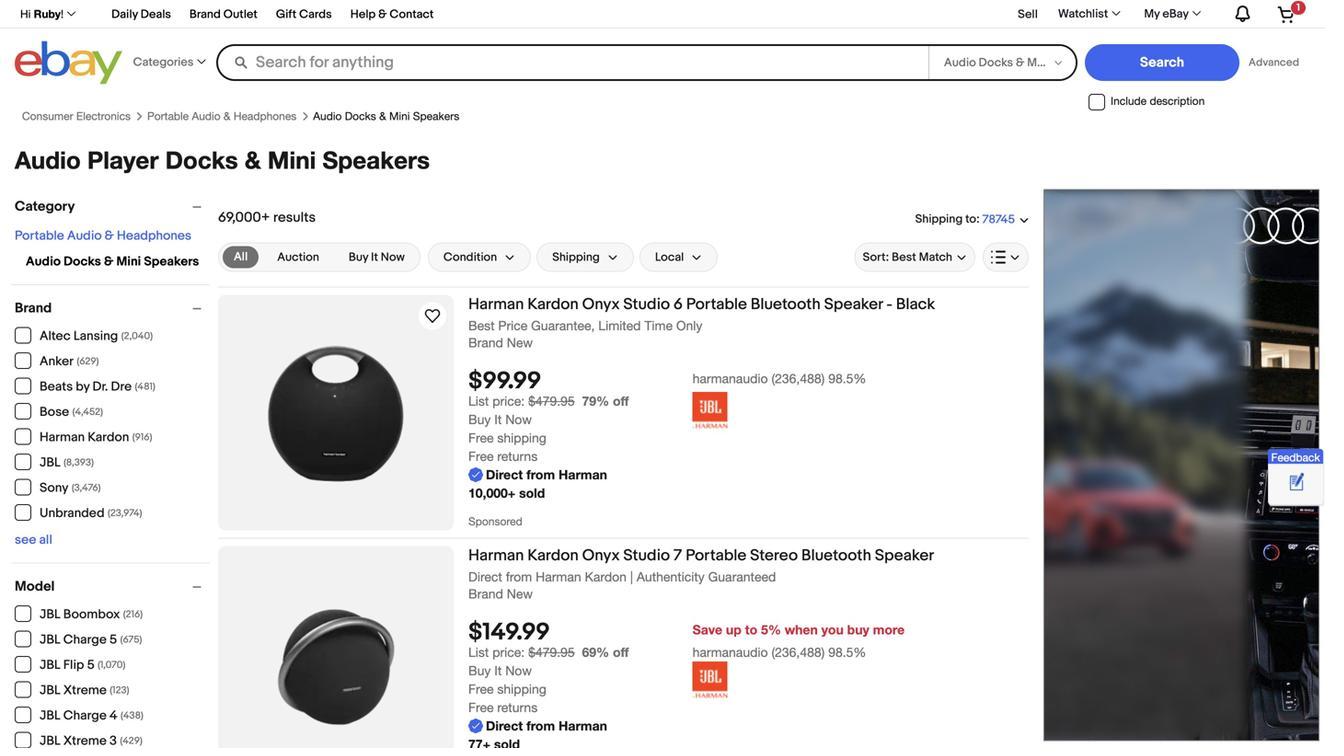 Task type: vqa. For each thing, say whether or not it's contained in the screenshot.


Task type: locate. For each thing, give the bounding box(es) containing it.
$149.99
[[468, 619, 550, 647]]

1 list from the top
[[468, 394, 489, 409]]

kardon down sold
[[528, 546, 579, 566]]

0 vertical spatial price:
[[493, 394, 525, 409]]

(2,040)
[[121, 331, 153, 343]]

new down the price
[[507, 335, 533, 350]]

2 vertical spatial speakers
[[144, 254, 199, 270]]

all
[[234, 250, 248, 264]]

up
[[726, 622, 742, 637]]

headphones down category dropdown button
[[117, 228, 192, 244]]

shipping up guarantee,
[[552, 250, 600, 265]]

2 vertical spatial mini
[[116, 254, 141, 270]]

0 vertical spatial 98.5%
[[829, 371, 867, 386]]

harmanaudio inside harmanaudio (236,488) 98.5% buy it now
[[693, 645, 768, 660]]

headphones
[[234, 110, 297, 123], [117, 228, 192, 244]]

0 vertical spatial studio
[[623, 295, 670, 314]]

new for $149.99
[[507, 586, 533, 601]]

0 horizontal spatial best
[[468, 318, 495, 333]]

sold
[[519, 486, 545, 501]]

mini
[[389, 110, 410, 123], [268, 146, 316, 174], [116, 254, 141, 270]]

onyx
[[582, 295, 620, 314], [582, 546, 620, 566]]

0 vertical spatial mini
[[389, 110, 410, 123]]

harmanaudio inside the harmanaudio (236,488) 98.5% list price: $479.95 79% off
[[693, 371, 768, 386]]

list up the free shipping free returns direct from harman
[[468, 645, 489, 660]]

harmanaudio (236,488) 98.5% buy it now
[[468, 645, 867, 678]]

1 vertical spatial charge
[[63, 708, 107, 724]]

visit harmanaudio ebay store! image
[[693, 392, 728, 429]]

$479.95 left 69%
[[528, 645, 575, 660]]

include
[[1111, 94, 1147, 107]]

kardon inside harman kardon onyx studio 6 portable bluetooth speaker - black best price guarantee, limited time only brand new
[[528, 295, 579, 314]]

harman up the price
[[468, 295, 524, 314]]

1 vertical spatial list
[[468, 645, 489, 660]]

0 vertical spatial harmanaudio
[[693, 371, 768, 386]]

1 vertical spatial to
[[745, 622, 758, 637]]

2 (236,488) from the top
[[772, 645, 825, 660]]

off inside save up to 5% when you buy more list price: $479.95 69% off
[[613, 645, 629, 660]]

local button
[[640, 243, 718, 272]]

0 vertical spatial it
[[371, 250, 378, 265]]

speakers inside "link"
[[413, 110, 459, 123]]

guaranteed
[[708, 569, 776, 585]]

brand inside account navigation
[[190, 7, 221, 22]]

portable audio & headphones up audio player docks & mini speakers
[[147, 110, 297, 123]]

xtreme
[[63, 683, 107, 699]]

1 price: from the top
[[493, 394, 525, 409]]

$479.95 inside save up to 5% when you buy more list price: $479.95 69% off
[[528, 645, 575, 660]]

portable down categories dropdown button
[[147, 110, 189, 123]]

best left the price
[[468, 318, 495, 333]]

docks
[[345, 110, 376, 123], [165, 146, 238, 174], [64, 254, 101, 270]]

1 vertical spatial bluetooth
[[802, 546, 872, 566]]

now inside buy it now free shipping free returns direct from harman 10,000+ sold
[[505, 412, 532, 427]]

1 vertical spatial onyx
[[582, 546, 620, 566]]

returns down the $149.99
[[497, 700, 538, 715]]

local
[[655, 250, 684, 265]]

mini inside "link"
[[389, 110, 410, 123]]

to inside shipping to : 78745
[[966, 212, 977, 226]]

jbl down model
[[40, 607, 60, 623]]

(236,488) down the when
[[772, 645, 825, 660]]

it inside harmanaudio (236,488) 98.5% buy it now
[[495, 663, 502, 678]]

1 vertical spatial from
[[506, 569, 532, 585]]

2 new from the top
[[507, 586, 533, 601]]

gift
[[276, 7, 297, 22]]

1 vertical spatial (236,488)
[[772, 645, 825, 660]]

ebay
[[1163, 7, 1189, 21]]

direct inside the free shipping free returns direct from harman
[[486, 718, 523, 734]]

(236,488) down harman kardon onyx studio 6 portable bluetooth speaker - black link
[[772, 371, 825, 386]]

1
[[1297, 2, 1300, 14]]

(438)
[[121, 710, 143, 722]]

gift cards link
[[276, 5, 332, 26]]

dre
[[111, 379, 132, 395]]

0 vertical spatial speakers
[[413, 110, 459, 123]]

harmanaudio for harmanaudio (236,488) 98.5% list price: $479.95 79% off
[[693, 371, 768, 386]]

price:
[[493, 394, 525, 409], [493, 645, 525, 660]]

it down the $149.99
[[495, 663, 502, 678]]

consumer electronics
[[22, 110, 131, 123]]

onyx left 7 on the right of page
[[582, 546, 620, 566]]

1 new from the top
[[507, 335, 533, 350]]

jbl
[[40, 455, 60, 471], [40, 607, 60, 623], [40, 632, 60, 648], [40, 658, 60, 673], [40, 683, 60, 699], [40, 708, 60, 724]]

buy
[[349, 250, 368, 265], [468, 412, 491, 427], [468, 663, 491, 678]]

to inside save up to 5% when you buy more list price: $479.95 69% off
[[745, 622, 758, 637]]

price: up buy it now free shipping free returns direct from harman 10,000+ sold
[[493, 394, 525, 409]]

studio for $99.99
[[623, 295, 670, 314]]

best right sort:
[[892, 250, 917, 265]]

jbl flip 5 (1,070)
[[40, 658, 125, 673]]

0 vertical spatial to
[[966, 212, 977, 226]]

portable up guaranteed
[[686, 546, 747, 566]]

hi
[[20, 7, 31, 20]]

0 vertical spatial charge
[[63, 632, 107, 648]]

1 horizontal spatial shipping
[[915, 212, 963, 226]]

jbl for jbl flip 5
[[40, 658, 60, 673]]

charge
[[63, 632, 107, 648], [63, 708, 107, 724]]

kardon down (4,452)
[[88, 430, 129, 446]]

list inside save up to 5% when you buy more list price: $479.95 69% off
[[468, 645, 489, 660]]

2 vertical spatial it
[[495, 663, 502, 678]]

4 free from the top
[[468, 700, 494, 715]]

4 jbl from the top
[[40, 658, 60, 673]]

to right up
[[745, 622, 758, 637]]

0 vertical spatial from
[[527, 467, 555, 482]]

shipping up match
[[915, 212, 963, 226]]

0 horizontal spatial 5
[[87, 658, 95, 673]]

buy right auction link
[[349, 250, 368, 265]]

0 vertical spatial 5
[[110, 632, 117, 648]]

portable audio & headphones link up audio player docks & mini speakers
[[147, 110, 297, 123]]

harmanaudio down up
[[693, 645, 768, 660]]

0 vertical spatial shipping
[[497, 430, 547, 446]]

harman kardon onyx studio 7 portable stereo bluetooth speaker direct from harman kardon | authenticity guaranteed brand new
[[468, 546, 934, 601]]

none submit inside banner
[[1085, 44, 1240, 81]]

1 vertical spatial best
[[468, 318, 495, 333]]

1 charge from the top
[[63, 632, 107, 648]]

price: up the free shipping free returns direct from harman
[[493, 645, 525, 660]]

free shipping free returns direct from harman
[[468, 682, 607, 734]]

shipping up sold
[[497, 430, 547, 446]]

2 vertical spatial now
[[505, 663, 532, 678]]

1 vertical spatial new
[[507, 586, 533, 601]]

78745
[[983, 213, 1015, 227]]

headphones up audio player docks & mini speakers
[[234, 110, 297, 123]]

lansing
[[74, 329, 118, 344]]

jbl left the xtreme
[[40, 683, 60, 699]]

None submit
[[1085, 44, 1240, 81]]

it inside buy it now free shipping free returns direct from harman 10,000+ sold
[[495, 412, 502, 427]]

1 vertical spatial shipping
[[497, 682, 547, 697]]

brand left the outlet
[[190, 7, 221, 22]]

charge up 'jbl flip 5 (1,070)'
[[63, 632, 107, 648]]

-
[[887, 295, 893, 314]]

(429)
[[118, 736, 143, 748]]

direct inside harman kardon onyx studio 7 portable stereo bluetooth speaker direct from harman kardon | authenticity guaranteed brand new
[[468, 569, 502, 585]]

1 vertical spatial $479.95
[[528, 645, 575, 660]]

0 vertical spatial new
[[507, 335, 533, 350]]

1 shipping from the top
[[497, 430, 547, 446]]

hi ruby !
[[20, 7, 64, 20]]

off right 69%
[[613, 645, 629, 660]]

2 $479.95 from the top
[[528, 645, 575, 660]]

deals
[[141, 7, 171, 22]]

shipping inside dropdown button
[[552, 250, 600, 265]]

0 horizontal spatial mini
[[116, 254, 141, 270]]

3 jbl from the top
[[40, 632, 60, 648]]

2 studio from the top
[[623, 546, 670, 566]]

0 vertical spatial headphones
[[234, 110, 297, 123]]

$479.95 left 79%
[[528, 394, 575, 409]]

new up the $149.99
[[507, 586, 533, 601]]

now
[[381, 250, 405, 265], [505, 412, 532, 427], [505, 663, 532, 678]]

1 horizontal spatial best
[[892, 250, 917, 265]]

2 charge from the top
[[63, 708, 107, 724]]

1 vertical spatial 5
[[87, 658, 95, 673]]

5 for jbl charge 5
[[110, 632, 117, 648]]

watchlist link
[[1048, 3, 1129, 25]]

best inside sort: best match dropdown button
[[892, 250, 917, 265]]

buy down the $149.99
[[468, 663, 491, 678]]

& inside account navigation
[[378, 7, 387, 22]]

1 horizontal spatial audio docks & mini speakers
[[313, 110, 459, 123]]

0 vertical spatial direct
[[486, 467, 523, 482]]

unbranded (23,974)
[[40, 506, 142, 522]]

0 vertical spatial docks
[[345, 110, 376, 123]]

2 vertical spatial buy
[[468, 663, 491, 678]]

0 vertical spatial shipping
[[915, 212, 963, 226]]

daily deals link
[[111, 5, 171, 26]]

5 jbl from the top
[[40, 683, 60, 699]]

2 returns from the top
[[497, 700, 538, 715]]

portable up only
[[686, 295, 747, 314]]

onyx inside harman kardon onyx studio 7 portable stereo bluetooth speaker direct from harman kardon | authenticity guaranteed brand new
[[582, 546, 620, 566]]

now for buy it now free shipping free returns direct from harman 10,000+ sold
[[505, 412, 532, 427]]

1 vertical spatial price:
[[493, 645, 525, 660]]

1 horizontal spatial docks
[[165, 146, 238, 174]]

1 vertical spatial direct from harman text field
[[468, 717, 607, 735]]

0 vertical spatial best
[[892, 250, 917, 265]]

see all
[[15, 533, 52, 548]]

buy it now free shipping free returns direct from harman 10,000+ sold
[[468, 412, 607, 501]]

shipping for shipping to : 78745
[[915, 212, 963, 226]]

69%
[[582, 645, 609, 660]]

0 vertical spatial onyx
[[582, 295, 620, 314]]

1 vertical spatial headphones
[[117, 228, 192, 244]]

1 free from the top
[[468, 430, 494, 446]]

1 horizontal spatial 5
[[110, 632, 117, 648]]

0 vertical spatial $479.95
[[528, 394, 575, 409]]

harmanaudio
[[693, 371, 768, 386], [693, 645, 768, 660]]

1 $479.95 from the top
[[528, 394, 575, 409]]

price: inside the harmanaudio (236,488) 98.5% list price: $479.95 79% off
[[493, 394, 525, 409]]

audio docks & mini speakers link
[[313, 110, 459, 123]]

bluetooth inside harman kardon onyx studio 7 portable stereo bluetooth speaker direct from harman kardon | authenticity guaranteed brand new
[[802, 546, 872, 566]]

kardon left the |
[[585, 569, 627, 585]]

1 vertical spatial portable audio & headphones link
[[15, 228, 192, 244]]

speaker inside harman kardon onyx studio 7 portable stereo bluetooth speaker direct from harman kardon | authenticity guaranteed brand new
[[875, 546, 934, 566]]

speaker up more
[[875, 546, 934, 566]]

ebay home image
[[15, 40, 122, 85]]

2 price: from the top
[[493, 645, 525, 660]]

2 vertical spatial from
[[527, 718, 555, 734]]

(675)
[[120, 634, 142, 646]]

brand down the price
[[468, 335, 503, 350]]

now down the $149.99
[[505, 663, 532, 678]]

0 vertical spatial off
[[613, 394, 629, 409]]

bose (4,452)
[[40, 405, 103, 420]]

5 right flip
[[87, 658, 95, 673]]

portable audio & headphones down category dropdown button
[[15, 228, 192, 244]]

brand up the $149.99
[[468, 586, 503, 601]]

buy it now
[[349, 250, 405, 265]]

1 (236,488) from the top
[[772, 371, 825, 386]]

98.5% inside the harmanaudio (236,488) 98.5% list price: $479.95 79% off
[[829, 371, 867, 386]]

account navigation
[[10, 0, 1311, 29]]

2 98.5% from the top
[[829, 645, 867, 660]]

$99.99
[[468, 367, 542, 396]]

0 vertical spatial portable audio & headphones link
[[147, 110, 297, 123]]

1 vertical spatial audio docks & mini speakers
[[26, 254, 199, 270]]

buy inside buy it now link
[[349, 250, 368, 265]]

1 98.5% from the top
[[829, 371, 867, 386]]

0 vertical spatial now
[[381, 250, 405, 265]]

harmanaudio up visit harmanaudio ebay store! icon
[[693, 371, 768, 386]]

harman left the |
[[536, 569, 581, 585]]

all link
[[223, 246, 259, 268]]

2 vertical spatial docks
[[64, 254, 101, 270]]

shipping inside buy it now free shipping free returns direct from harman 10,000+ sold
[[497, 430, 547, 446]]

Search for anything text field
[[219, 46, 925, 79]]

flip
[[63, 658, 84, 673]]

audio inside "link"
[[313, 110, 342, 123]]

off
[[613, 394, 629, 409], [613, 645, 629, 660]]

0 vertical spatial audio docks & mini speakers
[[313, 110, 459, 123]]

jbl up sony
[[40, 455, 60, 471]]

sony
[[40, 481, 68, 496]]

2 harmanaudio from the top
[[693, 645, 768, 660]]

bluetooth inside harman kardon onyx studio 6 portable bluetooth speaker - black best price guarantee, limited time only brand new
[[751, 295, 821, 314]]

All selected text field
[[234, 249, 248, 266]]

0 vertical spatial (236,488)
[[772, 371, 825, 386]]

1 vertical spatial it
[[495, 412, 502, 427]]

1 link
[[1266, 0, 1308, 27]]

1 vertical spatial speakers
[[323, 146, 430, 174]]

shipping inside shipping to : 78745
[[915, 212, 963, 226]]

studio up the |
[[623, 546, 670, 566]]

1 returns from the top
[[497, 449, 538, 464]]

jbl up (429) link
[[40, 708, 60, 724]]

shipping down the $149.99
[[497, 682, 547, 697]]

2 shipping from the top
[[497, 682, 547, 697]]

save up to 5% when you buy more list price: $479.95 69% off
[[468, 622, 905, 660]]

harman down 79%
[[559, 467, 607, 482]]

speaker
[[824, 295, 883, 314], [875, 546, 934, 566]]

1 vertical spatial buy
[[468, 412, 491, 427]]

it right auction link
[[371, 250, 378, 265]]

2 horizontal spatial docks
[[345, 110, 376, 123]]

you
[[822, 622, 844, 637]]

0 horizontal spatial to
[[745, 622, 758, 637]]

buy inside buy it now free shipping free returns direct from harman 10,000+ sold
[[468, 412, 491, 427]]

1 vertical spatial harmanaudio
[[693, 645, 768, 660]]

2 list from the top
[[468, 645, 489, 660]]

0 vertical spatial direct from harman text field
[[468, 466, 607, 484]]

0 vertical spatial returns
[[497, 449, 538, 464]]

1 horizontal spatial headphones
[[234, 110, 297, 123]]

1 vertical spatial portable audio & headphones
[[15, 228, 192, 244]]

it for buy it now free shipping free returns direct from harman 10,000+ sold
[[495, 412, 502, 427]]

1 vertical spatial 98.5%
[[829, 645, 867, 660]]

(236,488) for harmanaudio (236,488) 98.5% list price: $479.95 79% off
[[772, 371, 825, 386]]

from
[[527, 467, 555, 482], [506, 569, 532, 585], [527, 718, 555, 734]]

buy for buy it now
[[349, 250, 368, 265]]

0 vertical spatial buy
[[349, 250, 368, 265]]

category
[[15, 198, 75, 215]]

portable audio & headphones link down category dropdown button
[[15, 228, 192, 244]]

1 vertical spatial docks
[[165, 146, 238, 174]]

1 vertical spatial shipping
[[552, 250, 600, 265]]

categories
[[133, 55, 194, 69]]

kardon up guarantee,
[[528, 295, 579, 314]]

it down $99.99 on the left
[[495, 412, 502, 427]]

1 vertical spatial returns
[[497, 700, 538, 715]]

1 off from the top
[[613, 394, 629, 409]]

1 vertical spatial now
[[505, 412, 532, 427]]

(236,488) inside the harmanaudio (236,488) 98.5% list price: $479.95 79% off
[[772, 371, 825, 386]]

buy down $99.99 on the left
[[468, 412, 491, 427]]

off right 79%
[[613, 394, 629, 409]]

speakers
[[413, 110, 459, 123], [323, 146, 430, 174], [144, 254, 199, 270]]

visit harmanaudio ebay store! image
[[693, 662, 728, 699]]

model button
[[15, 579, 210, 595]]

10,000+
[[468, 486, 516, 501]]

list up buy it now free shipping free returns direct from harman 10,000+ sold
[[468, 394, 489, 409]]

now for buy it now
[[381, 250, 405, 265]]

0 vertical spatial list
[[468, 394, 489, 409]]

to left 78745 on the top right of the page
[[966, 212, 977, 226]]

1 horizontal spatial to
[[966, 212, 977, 226]]

jbl up 'jbl flip 5 (1,070)'
[[40, 632, 60, 648]]

1 studio from the top
[[623, 295, 670, 314]]

list
[[468, 394, 489, 409], [468, 645, 489, 660]]

main content
[[218, 189, 1029, 748]]

returns up sold
[[497, 449, 538, 464]]

0 vertical spatial speaker
[[824, 295, 883, 314]]

banner
[[10, 0, 1311, 89]]

1 onyx from the top
[[582, 295, 620, 314]]

studio inside harman kardon onyx studio 7 portable stereo bluetooth speaker direct from harman kardon | authenticity guaranteed brand new
[[623, 546, 670, 566]]

1 vertical spatial studio
[[623, 546, 670, 566]]

harman down 69%
[[559, 718, 607, 734]]

stereo
[[750, 546, 798, 566]]

5
[[110, 632, 117, 648], [87, 658, 95, 673]]

new inside harman kardon onyx studio 7 portable stereo bluetooth speaker direct from harman kardon | authenticity guaranteed brand new
[[507, 586, 533, 601]]

0 horizontal spatial shipping
[[552, 250, 600, 265]]

shipping
[[915, 212, 963, 226], [552, 250, 600, 265]]

1 harmanaudio from the top
[[693, 371, 768, 386]]

6 jbl from the top
[[40, 708, 60, 724]]

studio inside harman kardon onyx studio 6 portable bluetooth speaker - black best price guarantee, limited time only brand new
[[623, 295, 670, 314]]

harman kardon onyx studio 7 portable stereo bluetooth speaker link
[[468, 546, 1029, 569]]

1 vertical spatial direct
[[468, 569, 502, 585]]

off inside the harmanaudio (236,488) 98.5% list price: $479.95 79% off
[[613, 394, 629, 409]]

speaker inside harman kardon onyx studio 6 portable bluetooth speaker - black best price guarantee, limited time only brand new
[[824, 295, 883, 314]]

new inside harman kardon onyx studio 6 portable bluetooth speaker - black best price guarantee, limited time only brand new
[[507, 335, 533, 350]]

2 vertical spatial direct
[[486, 718, 523, 734]]

0 vertical spatial bluetooth
[[751, 295, 821, 314]]

studio up time
[[623, 295, 670, 314]]

all
[[39, 533, 52, 548]]

consumer electronics link
[[22, 110, 131, 123]]

Direct from Harman text field
[[468, 466, 607, 484], [468, 717, 607, 735]]

speaker left -
[[824, 295, 883, 314]]

jbl left flip
[[40, 658, 60, 673]]

docks inside "link"
[[345, 110, 376, 123]]

onyx up limited
[[582, 295, 620, 314]]

1 vertical spatial speaker
[[875, 546, 934, 566]]

returns inside the free shipping free returns direct from harman
[[497, 700, 538, 715]]

shipping
[[497, 430, 547, 446], [497, 682, 547, 697]]

harman kardon onyx studio 6 portable bluetooth speaker - black image
[[218, 295, 454, 531]]

2 horizontal spatial mini
[[389, 110, 410, 123]]

(236,488) inside harmanaudio (236,488) 98.5% buy it now
[[772, 645, 825, 660]]

98.5% inside harmanaudio (236,488) 98.5% buy it now
[[829, 645, 867, 660]]

kardon
[[528, 295, 579, 314], [88, 430, 129, 446], [528, 546, 579, 566], [585, 569, 627, 585]]

1 jbl from the top
[[40, 455, 60, 471]]

2 onyx from the top
[[582, 546, 620, 566]]

sony (3,476)
[[40, 481, 101, 496]]

2 jbl from the top
[[40, 607, 60, 623]]

include description
[[1111, 94, 1205, 107]]

charge up (429) link
[[63, 708, 107, 724]]

1 horizontal spatial mini
[[268, 146, 316, 174]]

my ebay
[[1144, 7, 1189, 21]]

onyx inside harman kardon onyx studio 6 portable bluetooth speaker - black best price guarantee, limited time only brand new
[[582, 295, 620, 314]]

2 off from the top
[[613, 645, 629, 660]]

daily deals
[[111, 7, 171, 22]]

now left the condition
[[381, 250, 405, 265]]

5 left the (675)
[[110, 632, 117, 648]]

1 vertical spatial off
[[613, 645, 629, 660]]

outlet
[[223, 7, 258, 22]]

now down $99.99 on the left
[[505, 412, 532, 427]]



Task type: describe. For each thing, give the bounding box(es) containing it.
buy for buy it now free shipping free returns direct from harman 10,000+ sold
[[468, 412, 491, 427]]

jbl for jbl charge 5
[[40, 632, 60, 648]]

brand inside harman kardon onyx studio 7 portable stereo bluetooth speaker direct from harman kardon | authenticity guaranteed brand new
[[468, 586, 503, 601]]

jbl for jbl
[[40, 455, 60, 471]]

advanced
[[1249, 56, 1300, 69]]

dr.
[[93, 379, 108, 395]]

buy
[[847, 622, 870, 637]]

from inside harman kardon onyx studio 7 portable stereo bluetooth speaker direct from harman kardon | authenticity guaranteed brand new
[[506, 569, 532, 585]]

see
[[15, 533, 36, 548]]

harman down 10,000+
[[468, 546, 524, 566]]

charge for 5
[[63, 632, 107, 648]]

harmanaudio for harmanaudio (236,488) 98.5% buy it now
[[693, 645, 768, 660]]

charge for 4
[[63, 708, 107, 724]]

match
[[919, 250, 953, 265]]

time
[[645, 318, 673, 333]]

by
[[76, 379, 90, 395]]

kardon for harman kardon onyx studio 7 portable stereo bluetooth speaker direct from harman kardon | authenticity guaranteed brand new
[[528, 546, 579, 566]]

my
[[1144, 7, 1160, 21]]

|
[[630, 569, 633, 585]]

harman inside buy it now free shipping free returns direct from harman 10,000+ sold
[[559, 467, 607, 482]]

0 horizontal spatial headphones
[[117, 228, 192, 244]]

studio for $149.99
[[623, 546, 670, 566]]

when
[[785, 622, 818, 637]]

jbl (8,393)
[[40, 455, 94, 471]]

shipping inside the free shipping free returns direct from harman
[[497, 682, 547, 697]]

buy it now link
[[338, 246, 416, 268]]

boombox
[[63, 607, 120, 623]]

anker (629)
[[40, 354, 99, 370]]

onyx for $149.99
[[582, 546, 620, 566]]

2 direct from harman text field from the top
[[468, 717, 607, 735]]

altec lansing (2,040)
[[40, 329, 153, 344]]

(3,476)
[[72, 482, 101, 494]]

electronics
[[76, 110, 131, 123]]

authenticity
[[637, 569, 705, 585]]

3 free from the top
[[468, 682, 494, 697]]

limited
[[599, 318, 641, 333]]

condition button
[[428, 243, 531, 272]]

save
[[693, 622, 723, 637]]

from inside the free shipping free returns direct from harman
[[527, 718, 555, 734]]

0 horizontal spatial audio docks & mini speakers
[[26, 254, 199, 270]]

0 horizontal spatial docks
[[64, 254, 101, 270]]

returns inside buy it now free shipping free returns direct from harman 10,000+ sold
[[497, 449, 538, 464]]

notifications image
[[1232, 5, 1253, 23]]

from inside buy it now free shipping free returns direct from harman 10,000+ sold
[[527, 467, 555, 482]]

help
[[350, 7, 376, 22]]

contact
[[390, 7, 434, 22]]

beats by dr. dre (481)
[[40, 379, 155, 395]]

gift cards
[[276, 7, 332, 22]]

new for $99.99
[[507, 335, 533, 350]]

brand inside harman kardon onyx studio 6 portable bluetooth speaker - black best price guarantee, limited time only brand new
[[468, 335, 503, 350]]

advanced link
[[1240, 44, 1309, 81]]

jbl for jbl charge 4
[[40, 708, 60, 724]]

jbl charge 5 (675)
[[40, 632, 142, 648]]

(429) link
[[15, 732, 143, 748]]

harman inside the free shipping free returns direct from harman
[[559, 718, 607, 734]]

harmanaudio (236,488) 98.5% list price: $479.95 79% off
[[468, 371, 867, 409]]

help & contact
[[350, 7, 434, 22]]

direct inside buy it now free shipping free returns direct from harman 10,000+ sold
[[486, 467, 523, 482]]

ruby
[[34, 7, 61, 20]]

1 direct from harman text field from the top
[[468, 466, 607, 484]]

brand outlet
[[190, 7, 258, 22]]

sort: best match button
[[855, 243, 976, 272]]

now inside harmanaudio (236,488) 98.5% buy it now
[[505, 663, 532, 678]]

6
[[674, 295, 683, 314]]

bose
[[40, 405, 69, 420]]

watchlist
[[1058, 7, 1109, 21]]

portable inside harman kardon onyx studio 6 portable bluetooth speaker - black best price guarantee, limited time only brand new
[[686, 295, 747, 314]]

shipping for shipping
[[552, 250, 600, 265]]

kardon for harman kardon (916)
[[88, 430, 129, 446]]

black
[[896, 295, 935, 314]]

98.5% for harmanaudio (236,488) 98.5% buy it now
[[829, 645, 867, 660]]

brand button
[[15, 300, 210, 317]]

brand up altec
[[15, 300, 52, 317]]

harman kardon onyx studio 6 portable bluetooth speaker - black heading
[[468, 295, 935, 314]]

harman kardon onyx studio 6 portable bluetooth speaker - black link
[[468, 295, 1029, 318]]

auction link
[[266, 246, 330, 268]]

2 free from the top
[[468, 449, 494, 464]]

1 vertical spatial mini
[[268, 146, 316, 174]]

harman kardon onyx studio 7 portable stereo bluetooth speaker image
[[218, 546, 454, 748]]

jbl boombox (216)
[[40, 607, 143, 623]]

(629)
[[77, 356, 99, 368]]

unbranded
[[40, 506, 105, 522]]

banner containing watchlist
[[10, 0, 1311, 89]]

cards
[[299, 7, 332, 22]]

(23,974)
[[108, 508, 142, 520]]

(216)
[[123, 609, 143, 621]]

price: inside save up to 5% when you buy more list price: $479.95 69% off
[[493, 645, 525, 660]]

$479.95 inside the harmanaudio (236,488) 98.5% list price: $479.95 79% off
[[528, 394, 575, 409]]

& inside "link"
[[379, 110, 386, 123]]

guarantee,
[[531, 318, 595, 333]]

shipping button
[[537, 243, 634, 272]]

best inside harman kardon onyx studio 6 portable bluetooth speaker - black best price guarantee, limited time only brand new
[[468, 318, 495, 333]]

watch harman kardon onyx studio 6 portable bluetooth speaker - black image
[[422, 305, 444, 327]]

auction
[[277, 250, 319, 265]]

my ebay link
[[1134, 3, 1209, 25]]

harman up jbl (8,393)
[[40, 430, 85, 446]]

98.5% for harmanaudio (236,488) 98.5% list price: $479.95 79% off
[[829, 371, 867, 386]]

harman inside harman kardon onyx studio 6 portable bluetooth speaker - black best price guarantee, limited time only brand new
[[468, 295, 524, 314]]

player
[[87, 146, 159, 174]]

condition
[[444, 250, 497, 265]]

(916)
[[132, 432, 152, 444]]

harman kardon onyx studio 7 portable stereo bluetooth speaker heading
[[468, 546, 934, 566]]

advertisement region
[[1044, 189, 1320, 742]]

list inside the harmanaudio (236,488) 98.5% list price: $479.95 79% off
[[468, 394, 489, 409]]

kardon for harman kardon onyx studio 6 portable bluetooth speaker - black best price guarantee, limited time only brand new
[[528, 295, 579, 314]]

portable inside harman kardon onyx studio 7 portable stereo bluetooth speaker direct from harman kardon | authenticity guaranteed brand new
[[686, 546, 747, 566]]

consumer
[[22, 110, 73, 123]]

5 for jbl flip 5
[[87, 658, 95, 673]]

categories button
[[128, 43, 211, 82]]

79%
[[582, 394, 609, 409]]

(236,488) for harmanaudio (236,488) 98.5% buy it now
[[772, 645, 825, 660]]

beats
[[40, 379, 73, 395]]

altec
[[40, 329, 71, 344]]

buy inside harmanaudio (236,488) 98.5% buy it now
[[468, 663, 491, 678]]

listing options selector. list view selected. image
[[991, 250, 1021, 265]]

(123)
[[110, 685, 129, 697]]

main content containing $99.99
[[218, 189, 1029, 748]]

audio player docks & mini speakers
[[15, 146, 430, 174]]

results
[[273, 210, 316, 226]]

see all button
[[15, 533, 52, 548]]

category button
[[15, 198, 210, 215]]

shipping to : 78745
[[915, 212, 1015, 227]]

onyx for $99.99
[[582, 295, 620, 314]]

it for buy it now
[[371, 250, 378, 265]]

(481)
[[135, 381, 155, 393]]

4
[[110, 708, 117, 724]]

jbl for jbl boombox
[[40, 607, 60, 623]]

jbl for jbl xtreme
[[40, 683, 60, 699]]

daily
[[111, 7, 138, 22]]

portable down category
[[15, 228, 64, 244]]

sell
[[1018, 7, 1038, 21]]

0 vertical spatial portable audio & headphones
[[147, 110, 297, 123]]

jbl charge 4 (438)
[[40, 708, 143, 724]]

anker
[[40, 354, 74, 370]]

:
[[977, 212, 980, 226]]

jbl xtreme (123)
[[40, 683, 129, 699]]



